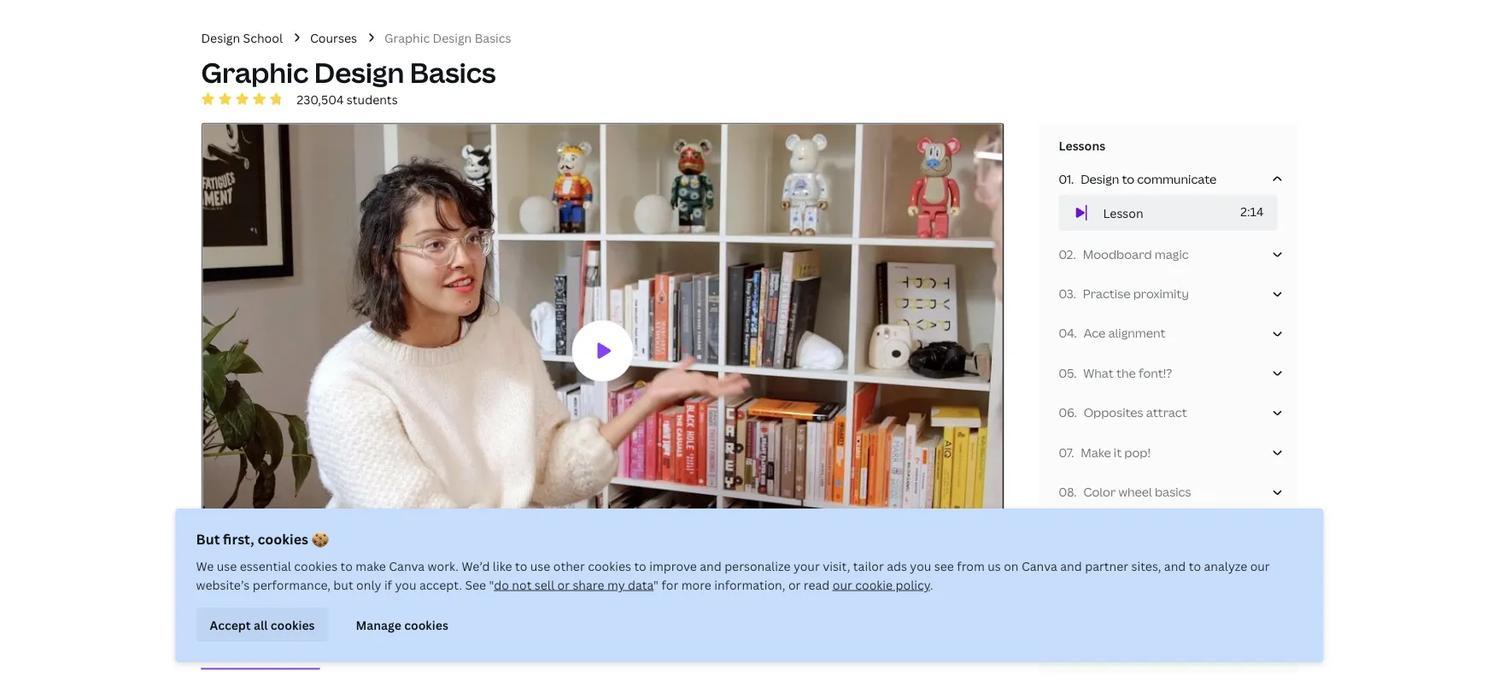 Task type: describe. For each thing, give the bounding box(es) containing it.
the experts button
[[448, 635, 557, 668]]

06 . opposites attract
[[1059, 404, 1188, 420]]

3 and from the left
[[1165, 558, 1187, 574]]

2 and from the left
[[1061, 558, 1083, 574]]

1 vertical spatial graphic
[[201, 53, 309, 91]]

from
[[957, 558, 985, 574]]

manage
[[356, 616, 402, 633]]

pop!
[[1125, 444, 1151, 460]]

04 . ace alignment
[[1059, 325, 1166, 341]]

opposites
[[1084, 404, 1144, 420]]

manage cookies button
[[342, 608, 462, 642]]

practise
[[1083, 285, 1131, 301]]

our cookie policy link
[[833, 576, 930, 593]]

courses
[[310, 29, 357, 46]]

1 vertical spatial graphic design basics
[[201, 53, 496, 91]]

accept
[[210, 616, 251, 633]]

students
[[347, 91, 398, 107]]

make
[[1081, 444, 1112, 460]]

to up data
[[635, 558, 647, 574]]

share
[[573, 576, 605, 593]]

your
[[794, 558, 820, 574]]

policy
[[896, 576, 930, 593]]

like
[[493, 558, 512, 574]]

2 or from the left
[[789, 576, 801, 593]]

to right like
[[515, 558, 528, 574]]

01 . design to communicate
[[1059, 170, 1217, 187]]

the
[[1117, 364, 1137, 381]]

courses link
[[310, 28, 357, 47]]

accept.
[[420, 576, 462, 593]]

to up but
[[341, 558, 353, 574]]

other
[[554, 558, 585, 574]]

website's
[[196, 576, 250, 593]]

2 " from the left
[[654, 576, 659, 593]]

cookies up my
[[588, 558, 632, 574]]

2 canva from the left
[[1022, 558, 1058, 574]]

ace
[[1084, 325, 1106, 341]]

our inside we use essential cookies to make canva work. we'd like to use other cookies to improve and personalize your visit, tailor ads you see from us on canva and partner sites, and to analyze our website's performance, but only if you accept. see "
[[1251, 558, 1271, 574]]

if
[[384, 576, 392, 593]]

do not sell or share my data link
[[494, 576, 654, 593]]

wheel
[[1119, 483, 1153, 500]]

see
[[935, 558, 955, 574]]

but
[[334, 576, 354, 593]]

2:14
[[1241, 203, 1264, 219]]

cookie
[[856, 576, 893, 593]]

08 . color wheel basics
[[1059, 483, 1192, 500]]

make
[[356, 558, 386, 574]]

03 . practise proximity
[[1059, 285, 1190, 301]]

🍪
[[312, 530, 325, 548]]

230,504 students
[[297, 91, 398, 107]]

tailor
[[854, 558, 884, 574]]

partner
[[1086, 558, 1129, 574]]

. for 05
[[1074, 364, 1077, 381]]

design to communicate
[[201, 594, 439, 622]]

1 canva from the left
[[389, 558, 425, 574]]

not
[[512, 576, 532, 593]]

1 vertical spatial you
[[395, 576, 417, 593]]

cookies down 🍪
[[294, 558, 338, 574]]

accept all cookies
[[210, 616, 315, 633]]

02
[[1059, 246, 1074, 262]]

lesson
[[1104, 205, 1144, 222]]

. for 06
[[1075, 404, 1077, 420]]

07
[[1059, 444, 1072, 460]]

01
[[1059, 170, 1072, 187]]

2 use from the left
[[531, 558, 551, 574]]

design inside "link"
[[201, 29, 240, 46]]

key
[[222, 643, 243, 660]]

personalize
[[725, 558, 791, 574]]

to left analyze
[[1189, 558, 1202, 574]]

us
[[988, 558, 1001, 574]]

we
[[196, 558, 214, 574]]

for
[[662, 576, 679, 593]]

alignment
[[1109, 325, 1166, 341]]



Task type: locate. For each thing, give the bounding box(es) containing it.
use up 'website's'
[[217, 558, 237, 574]]

0 vertical spatial graphic design basics
[[385, 29, 512, 46]]

0 horizontal spatial or
[[558, 576, 570, 593]]

color
[[1084, 483, 1116, 500]]

05
[[1059, 364, 1074, 381]]

0 vertical spatial our
[[1251, 558, 1271, 574]]

. for 08
[[1075, 483, 1077, 500]]

data
[[628, 576, 654, 593]]

our right analyze
[[1251, 558, 1271, 574]]

1 vertical spatial basics
[[410, 53, 496, 91]]

or right sell
[[558, 576, 570, 593]]

. for 04
[[1075, 325, 1077, 341]]

transcript button
[[334, 635, 434, 668]]

it
[[1114, 444, 1122, 460]]

attract
[[1147, 404, 1188, 420]]

transcript
[[354, 643, 414, 660]]

. for 07
[[1072, 444, 1075, 460]]

accept all cookies button
[[196, 608, 329, 642]]

more
[[682, 576, 712, 593]]

work.
[[428, 558, 459, 574]]

1 horizontal spatial communicate
[[1138, 170, 1217, 187]]

lessons
[[1059, 138, 1106, 154]]

1 vertical spatial our
[[833, 576, 853, 593]]

230,504
[[297, 91, 344, 107]]

0 horizontal spatial canva
[[389, 558, 425, 574]]

ads
[[887, 558, 908, 574]]

do
[[494, 576, 509, 593]]

and
[[700, 558, 722, 574], [1061, 558, 1083, 574], [1165, 558, 1187, 574]]

" left "for"
[[654, 576, 659, 593]]

1 horizontal spatial canva
[[1022, 558, 1058, 574]]

the
[[468, 643, 490, 660]]

0 vertical spatial basics
[[475, 29, 512, 46]]

07 . make it pop!
[[1059, 444, 1151, 460]]

improve
[[650, 558, 697, 574]]

04
[[1059, 325, 1075, 341]]

0 horizontal spatial our
[[833, 576, 853, 593]]

1 and from the left
[[700, 558, 722, 574]]

analyze
[[1205, 558, 1248, 574]]

canva up "if"
[[389, 558, 425, 574]]

do not sell or share my data " for more information, or read our cookie policy .
[[494, 576, 934, 593]]

1 horizontal spatial graphic
[[385, 29, 430, 46]]

use up sell
[[531, 558, 551, 574]]

to down performance,
[[273, 594, 296, 622]]

but
[[196, 530, 220, 548]]

my
[[608, 576, 625, 593]]

05 . what the font!?
[[1059, 364, 1173, 381]]

design school link
[[201, 28, 283, 47]]

manage cookies
[[356, 616, 449, 633]]

visit,
[[823, 558, 851, 574]]

experts
[[493, 643, 537, 660]]

but first, cookies 🍪
[[196, 530, 325, 548]]

1 or from the left
[[558, 576, 570, 593]]

. for 03
[[1074, 285, 1077, 301]]

or left the read
[[789, 576, 801, 593]]

1 horizontal spatial our
[[1251, 558, 1271, 574]]

2 horizontal spatial and
[[1165, 558, 1187, 574]]

basics
[[1155, 483, 1192, 500]]

see
[[465, 576, 486, 593]]

1 horizontal spatial use
[[531, 558, 551, 574]]

information,
[[715, 576, 786, 593]]

communicate down the only on the left of page
[[300, 594, 439, 622]]

03
[[1059, 285, 1074, 301]]

0 horizontal spatial you
[[395, 576, 417, 593]]

1 " from the left
[[489, 576, 494, 593]]

you right "if"
[[395, 576, 417, 593]]

1 use from the left
[[217, 558, 237, 574]]

1 horizontal spatial or
[[789, 576, 801, 593]]

1 horizontal spatial "
[[654, 576, 659, 593]]

first,
[[223, 530, 254, 548]]

sell
[[535, 576, 555, 593]]

magic
[[1155, 246, 1189, 262]]

cookies down accept. at the bottom of the page
[[404, 616, 449, 633]]

0 horizontal spatial use
[[217, 558, 237, 574]]

02 . moodboard magic
[[1059, 246, 1189, 262]]

graphic down school
[[201, 53, 309, 91]]

essential
[[240, 558, 291, 574]]

08
[[1059, 483, 1075, 500]]

" inside we use essential cookies to make canva work. we'd like to use other cookies to improve and personalize your visit, tailor ads you see from us on canva and partner sites, and to analyze our website's performance, but only if you accept. see "
[[489, 576, 494, 593]]

cookies up essential
[[258, 530, 308, 548]]

to up lesson
[[1123, 170, 1135, 187]]

graphic design course - canva design school - design to communicate image
[[203, 124, 1003, 577]]

our down visit,
[[833, 576, 853, 593]]

1 horizontal spatial and
[[1061, 558, 1083, 574]]

design school
[[201, 29, 283, 46]]

you up policy
[[911, 558, 932, 574]]

only
[[356, 576, 382, 593]]

cookies inside 'button'
[[271, 616, 315, 633]]

read
[[804, 576, 830, 593]]

moodboard
[[1083, 246, 1153, 262]]

0 horizontal spatial and
[[700, 558, 722, 574]]

0 horizontal spatial graphic
[[201, 53, 309, 91]]

canva right on
[[1022, 558, 1058, 574]]

sites,
[[1132, 558, 1162, 574]]

cookies inside button
[[404, 616, 449, 633]]

1 horizontal spatial you
[[911, 558, 932, 574]]

or
[[558, 576, 570, 593], [789, 576, 801, 593]]

on
[[1004, 558, 1019, 574]]

" right see
[[489, 576, 494, 593]]

0 vertical spatial communicate
[[1138, 170, 1217, 187]]

graphic up students
[[385, 29, 430, 46]]

0 horizontal spatial "
[[489, 576, 494, 593]]

the experts
[[468, 643, 537, 660]]

learnings
[[246, 643, 299, 660]]

"
[[489, 576, 494, 593], [654, 576, 659, 593]]

you
[[911, 558, 932, 574], [395, 576, 417, 593]]

canva
[[389, 558, 425, 574], [1022, 558, 1058, 574]]

key learnings button
[[201, 635, 320, 668]]

all
[[254, 616, 268, 633]]

key learnings
[[222, 643, 299, 660]]

1 vertical spatial communicate
[[300, 594, 439, 622]]

we'd
[[462, 558, 490, 574]]

font!?
[[1139, 364, 1173, 381]]

06
[[1059, 404, 1075, 420]]

we use essential cookies to make canva work. we'd like to use other cookies to improve and personalize your visit, tailor ads you see from us on canva and partner sites, and to analyze our website's performance, but only if you accept. see "
[[196, 558, 1271, 593]]

0 vertical spatial you
[[911, 558, 932, 574]]

and left partner on the bottom right of the page
[[1061, 558, 1083, 574]]

school
[[243, 29, 283, 46]]

what
[[1084, 364, 1114, 381]]

communicate up lesson
[[1138, 170, 1217, 187]]

basics
[[475, 29, 512, 46], [410, 53, 496, 91]]

. for 01
[[1072, 170, 1074, 187]]

cookies right 'all'
[[271, 616, 315, 633]]

proximity
[[1134, 285, 1190, 301]]

and up do not sell or share my data " for more information, or read our cookie policy .
[[700, 558, 722, 574]]

and right sites,
[[1165, 558, 1187, 574]]

0 vertical spatial graphic
[[385, 29, 430, 46]]

. for 02
[[1074, 246, 1077, 262]]

communicate
[[1138, 170, 1217, 187], [300, 594, 439, 622]]

graphic design basics
[[385, 29, 512, 46], [201, 53, 496, 91]]

0 horizontal spatial communicate
[[300, 594, 439, 622]]



Task type: vqa. For each thing, say whether or not it's contained in the screenshot.


